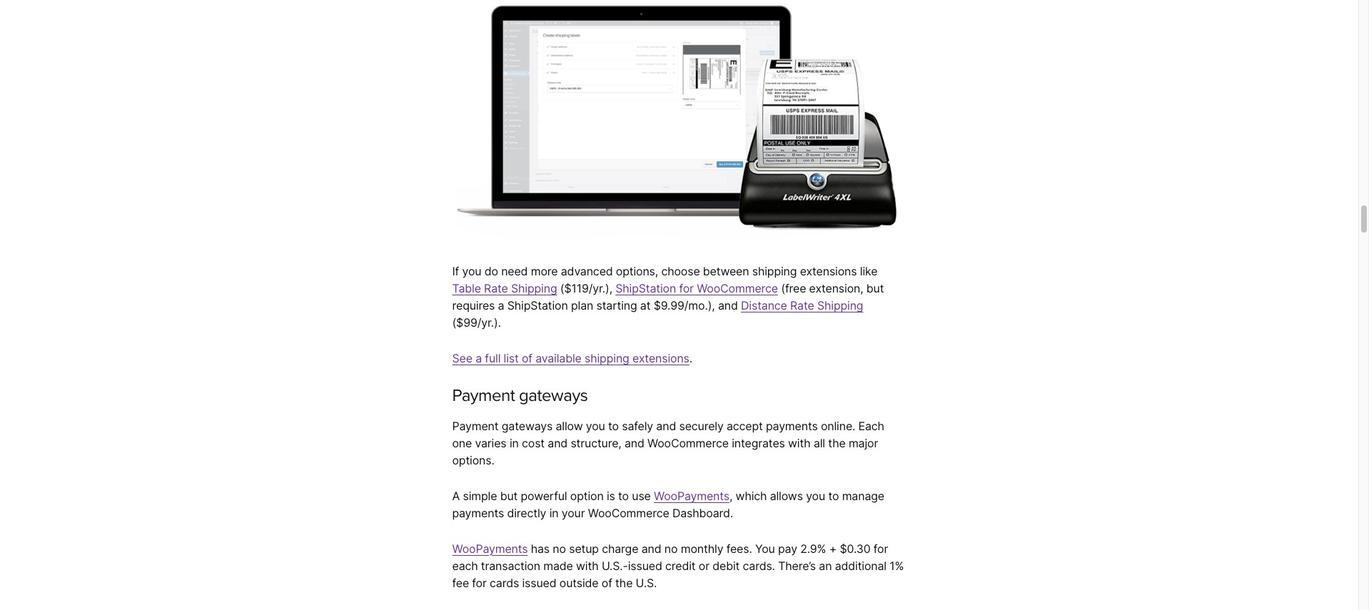 Task type: vqa. For each thing, say whether or not it's contained in the screenshot.
service navigation menu element
no



Task type: locate. For each thing, give the bounding box(es) containing it.
the down the u.s.-
[[616, 576, 633, 590]]

to right the is
[[619, 489, 629, 503]]

to left manage
[[829, 489, 839, 503]]

1 horizontal spatial extensions
[[800, 265, 857, 279]]

woopayments
[[654, 489, 730, 503], [452, 542, 528, 556]]

at
[[641, 299, 651, 313]]

each
[[859, 419, 885, 433]]

0 vertical spatial gateways
[[519, 386, 588, 406]]

shipping right available
[[585, 352, 630, 366]]

with down setup
[[576, 559, 599, 573]]

shipping
[[753, 265, 797, 279], [585, 352, 630, 366]]

1 vertical spatial the
[[616, 576, 633, 590]]

has
[[531, 542, 550, 556]]

0 vertical spatial shipstation
[[616, 282, 676, 296]]

and down safely
[[625, 436, 645, 451]]

payment up the one
[[452, 419, 499, 433]]

1 vertical spatial but
[[500, 489, 518, 503]]

made
[[544, 559, 573, 573]]

distance rate shipping ($99/yr.).
[[452, 299, 864, 330]]

and down the between
[[718, 299, 738, 313]]

extensions up extension,
[[800, 265, 857, 279]]

woopayments up transaction
[[452, 542, 528, 556]]

gateways inside payment gateways allow you to safely and securely accept payments online. each one varies in cost and structure, and woocommerce integrates with all the major options.
[[502, 419, 553, 433]]

cards
[[490, 576, 519, 590]]

woopayments link up transaction
[[452, 542, 528, 556]]

monthly
[[681, 542, 724, 556]]

payment
[[452, 386, 515, 406], [452, 419, 499, 433]]

0 horizontal spatial shipping
[[511, 282, 557, 296]]

table rate shipping link
[[452, 282, 557, 296]]

0 vertical spatial issued
[[628, 559, 663, 573]]

0 horizontal spatial woopayments
[[452, 542, 528, 556]]

1 vertical spatial a
[[476, 352, 482, 366]]

1 vertical spatial payments
[[452, 506, 504, 521]]

0 vertical spatial of
[[522, 352, 533, 366]]

is
[[607, 489, 615, 503]]

the down online.
[[829, 436, 846, 451]]

0 vertical spatial payments
[[766, 419, 818, 433]]

1 horizontal spatial a
[[498, 299, 505, 313]]

1 vertical spatial in
[[550, 506, 559, 521]]

no
[[553, 542, 566, 556], [665, 542, 678, 556]]

you
[[462, 265, 482, 279], [586, 419, 605, 433], [806, 489, 826, 503]]

0 horizontal spatial you
[[462, 265, 482, 279]]

each
[[452, 559, 478, 573]]

1 vertical spatial rate
[[791, 299, 815, 313]]

see
[[452, 352, 473, 366]]

but down like
[[867, 282, 884, 296]]

no up made
[[553, 542, 566, 556]]

all
[[814, 436, 826, 451]]

0 vertical spatial the
[[829, 436, 846, 451]]

if you do need more advanced options, choose between shipping extensions like table rate shipping ($119/yr.), shipstation for woocommerce
[[452, 265, 878, 296]]

no up credit
[[665, 542, 678, 556]]

1 horizontal spatial you
[[586, 419, 605, 433]]

payment down full at the left bottom
[[452, 386, 515, 406]]

1 vertical spatial extensions
[[633, 352, 690, 366]]

0 horizontal spatial but
[[500, 489, 518, 503]]

for inside the if you do need more advanced options, choose between shipping extensions like table rate shipping ($119/yr.), shipstation for woocommerce
[[680, 282, 694, 296]]

1 horizontal spatial rate
[[791, 299, 815, 313]]

to left safely
[[609, 419, 619, 433]]

for
[[680, 282, 694, 296], [874, 542, 889, 556], [472, 576, 487, 590]]

to inside , which allows you to manage payments directly in your woocommerce dashboard.
[[829, 489, 839, 503]]

you for payment
[[586, 419, 605, 433]]

1 horizontal spatial shipping
[[818, 299, 864, 313]]

but inside (free extension, but requires a shipstation plan starting at $9.99/mo.), and
[[867, 282, 884, 296]]

0 vertical spatial woocommerce
[[697, 282, 778, 296]]

see a full list of available shipping extensions link
[[452, 352, 690, 366]]

1 vertical spatial shipping
[[818, 299, 864, 313]]

0 vertical spatial woopayments
[[654, 489, 730, 503]]

1 horizontal spatial shipstation
[[616, 282, 676, 296]]

0 vertical spatial with
[[789, 436, 811, 451]]

and right charge
[[642, 542, 662, 556]]

one
[[452, 436, 472, 451]]

for right fee
[[472, 576, 487, 590]]

2 payment from the top
[[452, 419, 499, 433]]

2 vertical spatial for
[[472, 576, 487, 590]]

for up $9.99/mo.),
[[680, 282, 694, 296]]

rate inside distance rate shipping ($99/yr.).
[[791, 299, 815, 313]]

but
[[867, 282, 884, 296], [500, 489, 518, 503]]

1 horizontal spatial no
[[665, 542, 678, 556]]

1 horizontal spatial but
[[867, 282, 884, 296]]

securely
[[680, 419, 724, 433]]

0 vertical spatial a
[[498, 299, 505, 313]]

rate down "(free"
[[791, 299, 815, 313]]

with
[[789, 436, 811, 451], [576, 559, 599, 573]]

and
[[718, 299, 738, 313], [657, 419, 676, 433], [548, 436, 568, 451], [625, 436, 645, 451], [642, 542, 662, 556]]

2 horizontal spatial for
[[874, 542, 889, 556]]

issued up u.s.
[[628, 559, 663, 573]]

a down table rate shipping link
[[498, 299, 505, 313]]

0 horizontal spatial woopayments link
[[452, 542, 528, 556]]

you up structure,
[[586, 419, 605, 433]]

in left your
[[550, 506, 559, 521]]

and down allow
[[548, 436, 568, 451]]

0 vertical spatial in
[[510, 436, 519, 451]]

1 vertical spatial you
[[586, 419, 605, 433]]

0 horizontal spatial a
[[476, 352, 482, 366]]

distance
[[741, 299, 788, 313]]

payment for payment gateways allow you to safely and securely accept payments online. each one varies in cost and structure, and woocommerce integrates with all the major options.
[[452, 419, 499, 433]]

the
[[829, 436, 846, 451], [616, 576, 633, 590]]

issued down made
[[522, 576, 557, 590]]

extensions down distance rate shipping ($99/yr.).
[[633, 352, 690, 366]]

1 vertical spatial issued
[[522, 576, 557, 590]]

need
[[501, 265, 528, 279]]

1 vertical spatial woopayments
[[452, 542, 528, 556]]

0 horizontal spatial in
[[510, 436, 519, 451]]

0 vertical spatial rate
[[484, 282, 508, 296]]

rate down do
[[484, 282, 508, 296]]

of inside has no setup charge and no monthly fees. you pay 2.9% + $0.30 for each transaction made with u.s.-issued credit or debit cards. there's an additional 1% fee for cards issued outside of the u.s.
[[602, 576, 613, 590]]

woocommerce down the between
[[697, 282, 778, 296]]

gateways up allow
[[519, 386, 588, 406]]

rate
[[484, 282, 508, 296], [791, 299, 815, 313]]

pay
[[779, 542, 798, 556]]

varies
[[475, 436, 507, 451]]

shipping down extension,
[[818, 299, 864, 313]]

2 horizontal spatial you
[[806, 489, 826, 503]]

to
[[609, 419, 619, 433], [619, 489, 629, 503], [829, 489, 839, 503]]

starting
[[597, 299, 637, 313]]

($99/yr.).
[[452, 316, 501, 330]]

1 vertical spatial gateways
[[502, 419, 553, 433]]

0 horizontal spatial rate
[[484, 282, 508, 296]]

2 vertical spatial you
[[806, 489, 826, 503]]

you inside payment gateways allow you to safely and securely accept payments online. each one varies in cost and structure, and woocommerce integrates with all the major options.
[[586, 419, 605, 433]]

manage
[[843, 489, 885, 503]]

1 vertical spatial shipstation
[[508, 299, 568, 313]]

between
[[703, 265, 750, 279]]

1 vertical spatial payment
[[452, 419, 499, 433]]

1 vertical spatial for
[[874, 542, 889, 556]]

in left cost
[[510, 436, 519, 451]]

2 vertical spatial woocommerce
[[588, 506, 670, 521]]

in inside , which allows you to manage payments directly in your woocommerce dashboard.
[[550, 506, 559, 521]]

a
[[498, 299, 505, 313], [476, 352, 482, 366]]

0 vertical spatial woopayments link
[[654, 489, 730, 503]]

+
[[830, 542, 837, 556]]

1 horizontal spatial woopayments link
[[654, 489, 730, 503]]

0 vertical spatial extensions
[[800, 265, 857, 279]]

gateways
[[519, 386, 588, 406], [502, 419, 553, 433]]

woocommerce down use
[[588, 506, 670, 521]]

shipstation
[[616, 282, 676, 296], [508, 299, 568, 313]]

1 horizontal spatial for
[[680, 282, 694, 296]]

woopayments up dashboard.
[[654, 489, 730, 503]]

$9.99/mo.),
[[654, 299, 715, 313]]

gateways up cost
[[502, 419, 553, 433]]

to for directly
[[829, 489, 839, 503]]

a left full at the left bottom
[[476, 352, 482, 366]]

you right if
[[462, 265, 482, 279]]

integrates
[[732, 436, 785, 451]]

of down the u.s.-
[[602, 576, 613, 590]]

there's
[[779, 559, 816, 573]]

0 vertical spatial but
[[867, 282, 884, 296]]

or
[[699, 559, 710, 573]]

shipping
[[511, 282, 557, 296], [818, 299, 864, 313]]

0 vertical spatial you
[[462, 265, 482, 279]]

1 payment from the top
[[452, 386, 515, 406]]

shipping down more at the left of page
[[511, 282, 557, 296]]

payment inside payment gateways allow you to safely and securely accept payments online. each one varies in cost and structure, and woocommerce integrates with all the major options.
[[452, 419, 499, 433]]

1 horizontal spatial shipping
[[753, 265, 797, 279]]

with left all
[[789, 436, 811, 451]]

, which allows you to manage payments directly in your woocommerce dashboard.
[[452, 489, 885, 521]]

in
[[510, 436, 519, 451], [550, 506, 559, 521]]

1 vertical spatial of
[[602, 576, 613, 590]]

0 vertical spatial shipping
[[511, 282, 557, 296]]

issued
[[628, 559, 663, 573], [522, 576, 557, 590]]

0 horizontal spatial the
[[616, 576, 633, 590]]

1 horizontal spatial with
[[789, 436, 811, 451]]

table
[[452, 282, 481, 296]]

of
[[522, 352, 533, 366], [602, 576, 613, 590]]

1 horizontal spatial woopayments
[[654, 489, 730, 503]]

1 horizontal spatial issued
[[628, 559, 663, 573]]

payments
[[766, 419, 818, 433], [452, 506, 504, 521]]

shipstation up at
[[616, 282, 676, 296]]

an
[[819, 559, 832, 573]]

1 vertical spatial shipping
[[585, 352, 630, 366]]

0 horizontal spatial payments
[[452, 506, 504, 521]]

.
[[690, 352, 693, 366]]

woocommerce down securely
[[648, 436, 729, 451]]

to inside payment gateways allow you to safely and securely accept payments online. each one varies in cost and structure, and woocommerce integrates with all the major options.
[[609, 419, 619, 433]]

payments down "simple"
[[452, 506, 504, 521]]

1 vertical spatial woocommerce
[[648, 436, 729, 451]]

but for simple
[[500, 489, 518, 503]]

but up 'directly'
[[500, 489, 518, 503]]

gateways for payment gateways
[[519, 386, 588, 406]]

you for ,
[[806, 489, 826, 503]]

1 horizontal spatial the
[[829, 436, 846, 451]]

shipping up "(free"
[[753, 265, 797, 279]]

payments inside , which allows you to manage payments directly in your woocommerce dashboard.
[[452, 506, 504, 521]]

0 vertical spatial for
[[680, 282, 694, 296]]

1 horizontal spatial of
[[602, 576, 613, 590]]

woopayments link up dashboard.
[[654, 489, 730, 503]]

additional
[[835, 559, 887, 573]]

with inside payment gateways allow you to safely and securely accept payments online. each one varies in cost and structure, and woocommerce integrates with all the major options.
[[789, 436, 811, 451]]

shipstation down more at the left of page
[[508, 299, 568, 313]]

0 horizontal spatial for
[[472, 576, 487, 590]]

0 horizontal spatial with
[[576, 559, 599, 573]]

1 horizontal spatial payments
[[766, 419, 818, 433]]

you right allows
[[806, 489, 826, 503]]

0 vertical spatial shipping
[[753, 265, 797, 279]]

payments up all
[[766, 419, 818, 433]]

extensions
[[800, 265, 857, 279], [633, 352, 690, 366]]

cards.
[[743, 559, 776, 573]]

a inside (free extension, but requires a shipstation plan starting at $9.99/mo.), and
[[498, 299, 505, 313]]

0 vertical spatial payment
[[452, 386, 515, 406]]

0 horizontal spatial shipstation
[[508, 299, 568, 313]]

you inside , which allows you to manage payments directly in your woocommerce dashboard.
[[806, 489, 826, 503]]

1 horizontal spatial in
[[550, 506, 559, 521]]

to for securely
[[609, 419, 619, 433]]

setup
[[569, 542, 599, 556]]

1 vertical spatial with
[[576, 559, 599, 573]]

of right list
[[522, 352, 533, 366]]

0 horizontal spatial no
[[553, 542, 566, 556]]

for right $0.30
[[874, 542, 889, 556]]



Task type: describe. For each thing, give the bounding box(es) containing it.
0 horizontal spatial of
[[522, 352, 533, 366]]

1 no from the left
[[553, 542, 566, 556]]

0 horizontal spatial extensions
[[633, 352, 690, 366]]

directly
[[507, 506, 547, 521]]

extension,
[[810, 282, 864, 296]]

shipstation for woocommerce link
[[616, 282, 778, 296]]

more
[[531, 265, 558, 279]]

(free
[[782, 282, 807, 296]]

with inside has no setup charge and no monthly fees. you pay 2.9% + $0.30 for each transaction made with u.s.-issued credit or debit cards. there's an additional 1% fee for cards issued outside of the u.s.
[[576, 559, 599, 573]]

but for extension,
[[867, 282, 884, 296]]

and inside (free extension, but requires a shipstation plan starting at $9.99/mo.), and
[[718, 299, 738, 313]]

the inside has no setup charge and no monthly fees. you pay 2.9% + $0.30 for each transaction made with u.s.-issued credit or debit cards. there's an additional 1% fee for cards issued outside of the u.s.
[[616, 576, 633, 590]]

rate inside the if you do need more advanced options, choose between shipping extensions like table rate shipping ($119/yr.), shipstation for woocommerce
[[484, 282, 508, 296]]

list
[[504, 352, 519, 366]]

distance rate shipping link
[[741, 299, 864, 313]]

structure,
[[571, 436, 622, 451]]

advanced
[[561, 265, 613, 279]]

extensions inside the if you do need more advanced options, choose between shipping extensions like table rate shipping ($119/yr.), shipstation for woocommerce
[[800, 265, 857, 279]]

payment for payment gateways
[[452, 386, 515, 406]]

do
[[485, 265, 498, 279]]

options.
[[452, 453, 495, 468]]

fee
[[452, 576, 469, 590]]

in inside payment gateways allow you to safely and securely accept payments online. each one varies in cost and structure, and woocommerce integrates with all the major options.
[[510, 436, 519, 451]]

,
[[730, 489, 733, 503]]

payment gateways allow you to safely and securely accept payments online. each one varies in cost and structure, and woocommerce integrates with all the major options.
[[452, 419, 885, 468]]

payment gateways
[[452, 386, 588, 406]]

option
[[571, 489, 604, 503]]

u.s.
[[636, 576, 657, 590]]

transaction
[[481, 559, 541, 573]]

available
[[536, 352, 582, 366]]

simple
[[463, 489, 497, 503]]

choose
[[662, 265, 700, 279]]

which
[[736, 489, 767, 503]]

woocommerce inside payment gateways allow you to safely and securely accept payments online. each one varies in cost and structure, and woocommerce integrates with all the major options.
[[648, 436, 729, 451]]

major
[[849, 436, 879, 451]]

requires
[[452, 299, 495, 313]]

shipping inside the if you do need more advanced options, choose between shipping extensions like table rate shipping ($119/yr.), shipstation for woocommerce
[[511, 282, 557, 296]]

shipping inside distance rate shipping ($99/yr.).
[[818, 299, 864, 313]]

label maker with woocommerce shipping on a tablet screen image
[[452, 0, 907, 263]]

the inside payment gateways allow you to safely and securely accept payments online. each one varies in cost and structure, and woocommerce integrates with all the major options.
[[829, 436, 846, 451]]

outside
[[560, 576, 599, 590]]

shipstation inside (free extension, but requires a shipstation plan starting at $9.99/mo.), and
[[508, 299, 568, 313]]

if
[[452, 265, 459, 279]]

credit
[[666, 559, 696, 573]]

(free extension, but requires a shipstation plan starting at $9.99/mo.), and
[[452, 282, 884, 313]]

plan
[[571, 299, 594, 313]]

shipping inside the if you do need more advanced options, choose between shipping extensions like table rate shipping ($119/yr.), shipstation for woocommerce
[[753, 265, 797, 279]]

powerful
[[521, 489, 567, 503]]

safely
[[622, 419, 654, 433]]

2 no from the left
[[665, 542, 678, 556]]

full
[[485, 352, 501, 366]]

2.9%
[[801, 542, 827, 556]]

a simple but powerful option is to use woopayments
[[452, 489, 730, 503]]

gateways for payment gateways allow you to safely and securely accept payments online. each one varies in cost and structure, and woocommerce integrates with all the major options.
[[502, 419, 553, 433]]

$0.30
[[840, 542, 871, 556]]

($119/yr.),
[[561, 282, 613, 296]]

and right safely
[[657, 419, 676, 433]]

and inside has no setup charge and no monthly fees. you pay 2.9% + $0.30 for each transaction made with u.s.-issued credit or debit cards. there's an additional 1% fee for cards issued outside of the u.s.
[[642, 542, 662, 556]]

you
[[756, 542, 775, 556]]

you inside the if you do need more advanced options, choose between shipping extensions like table rate shipping ($119/yr.), shipstation for woocommerce
[[462, 265, 482, 279]]

see a full list of available shipping extensions .
[[452, 352, 693, 366]]

online.
[[821, 419, 856, 433]]

dashboard.
[[673, 506, 734, 521]]

0 horizontal spatial shipping
[[585, 352, 630, 366]]

woocommerce inside , which allows you to manage payments directly in your woocommerce dashboard.
[[588, 506, 670, 521]]

woocommerce inside the if you do need more advanced options, choose between shipping extensions like table rate shipping ($119/yr.), shipstation for woocommerce
[[697, 282, 778, 296]]

use
[[632, 489, 651, 503]]

cost
[[522, 436, 545, 451]]

1%
[[890, 559, 904, 573]]

has no setup charge and no monthly fees. you pay 2.9% + $0.30 for each transaction made with u.s.-issued credit or debit cards. there's an additional 1% fee for cards issued outside of the u.s.
[[452, 542, 904, 590]]

debit
[[713, 559, 740, 573]]

your
[[562, 506, 585, 521]]

0 horizontal spatial issued
[[522, 576, 557, 590]]

shipstation inside the if you do need more advanced options, choose between shipping extensions like table rate shipping ($119/yr.), shipstation for woocommerce
[[616, 282, 676, 296]]

payments inside payment gateways allow you to safely and securely accept payments online. each one varies in cost and structure, and woocommerce integrates with all the major options.
[[766, 419, 818, 433]]

a
[[452, 489, 460, 503]]

allows
[[770, 489, 803, 503]]

accept
[[727, 419, 763, 433]]

options,
[[616, 265, 659, 279]]

1 vertical spatial woopayments link
[[452, 542, 528, 556]]

charge
[[602, 542, 639, 556]]

like
[[860, 265, 878, 279]]

u.s.-
[[602, 559, 628, 573]]

fees.
[[727, 542, 753, 556]]

allow
[[556, 419, 583, 433]]



